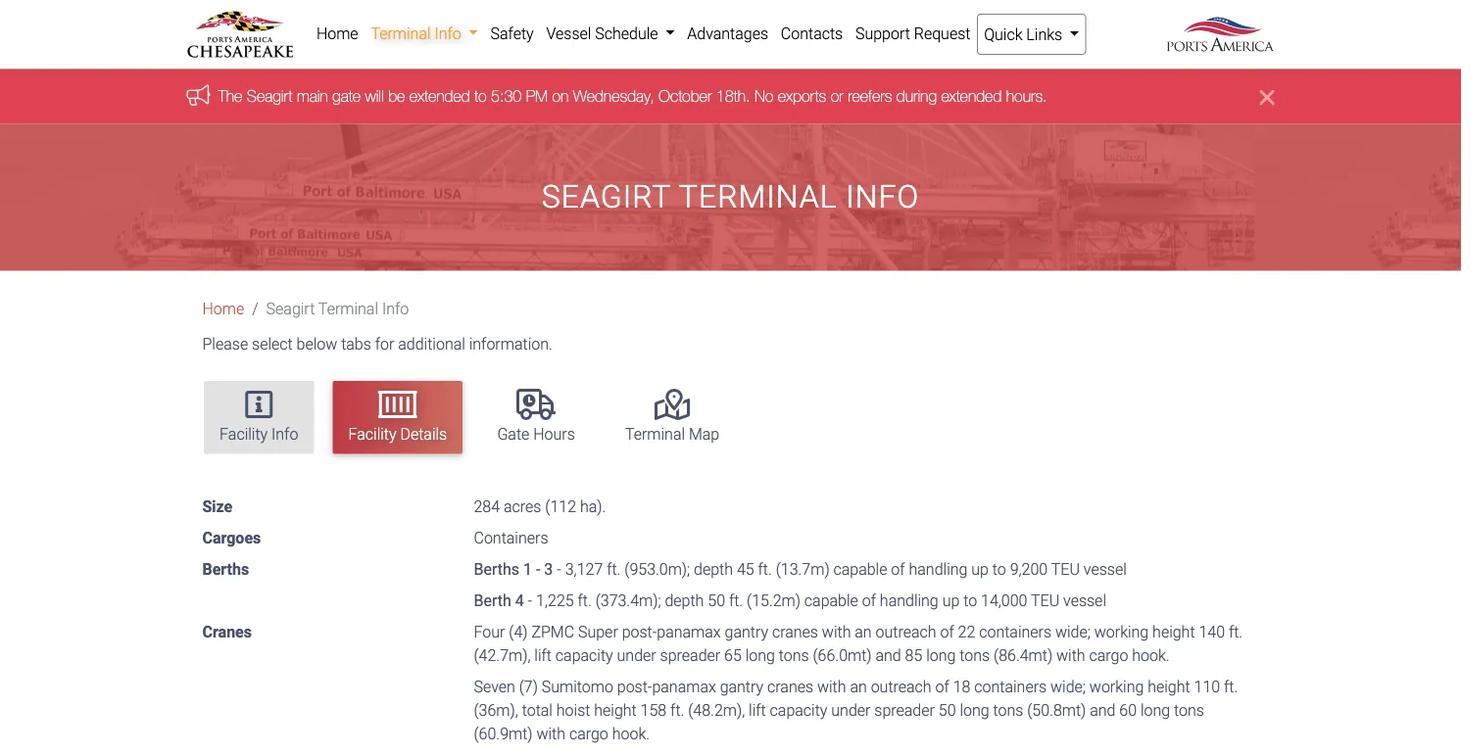 Task type: vqa. For each thing, say whether or not it's contained in the screenshot.
the total
yes



Task type: locate. For each thing, give the bounding box(es) containing it.
0 horizontal spatial seagirt terminal info
[[266, 300, 409, 319]]

(66.0mt)
[[813, 647, 872, 665]]

cranes down berth 4 - 1,225 ft. (373.4m); depth 50 ft. (15.2m) capable of handling up to 14,000 teu vessel
[[772, 623, 819, 642]]

info
[[435, 24, 462, 43], [846, 179, 920, 215], [382, 300, 409, 319], [272, 425, 298, 444]]

cargo inside seven (7) sumitomo post-panamax gantry cranes with an outreach of 18 containers wide; working height 110 ft. (36m), total hoist height 158 ft. (48.2m), lift capacity under spreader 50 long tons (50.8mt) and 60 long tons (60.9mt) with cargo hook.
[[570, 725, 609, 744]]

seagirt
[[247, 86, 293, 105], [542, 179, 671, 215], [266, 300, 315, 319]]

50
[[708, 592, 726, 610], [939, 702, 956, 720]]

outreach inside seven (7) sumitomo post-panamax gantry cranes with an outreach of 18 containers wide; working height 110 ft. (36m), total hoist height 158 ft. (48.2m), lift capacity under spreader 50 long tons (50.8mt) and 60 long tons (60.9mt) with cargo hook.
[[871, 678, 932, 697]]

0 vertical spatial hook.
[[1133, 647, 1170, 665]]

capacity down (66.0mt)
[[770, 702, 828, 720]]

0 horizontal spatial up
[[943, 592, 960, 610]]

close image
[[1260, 85, 1275, 108]]

0 horizontal spatial -
[[528, 592, 533, 610]]

cranes down (66.0mt)
[[768, 678, 814, 697]]

0 vertical spatial wide;
[[1056, 623, 1091, 642]]

1 facility from the left
[[220, 425, 268, 444]]

1 vertical spatial cranes
[[768, 678, 814, 697]]

an
[[855, 623, 872, 642], [850, 678, 867, 697]]

0 vertical spatial panamax
[[657, 623, 721, 642]]

50 left (15.2m)
[[708, 592, 726, 610]]

containers
[[980, 623, 1052, 642], [975, 678, 1047, 697]]

- for 3
[[536, 560, 541, 579]]

facility details
[[349, 425, 447, 444]]

1 vertical spatial working
[[1090, 678, 1144, 697]]

an down (66.0mt)
[[850, 678, 867, 697]]

depth
[[694, 560, 733, 579], [665, 592, 704, 610]]

capacity inside seven (7) sumitomo post-panamax gantry cranes with an outreach of 18 containers wide; working height 110 ft. (36m), total hoist height 158 ft. (48.2m), lift capacity under spreader 50 long tons (50.8mt) and 60 long tons (60.9mt) with cargo hook.
[[770, 702, 828, 720]]

post- up 158
[[617, 678, 652, 697]]

1 vertical spatial outreach
[[871, 678, 932, 697]]

hook. down 158
[[612, 725, 650, 744]]

outreach down 85
[[871, 678, 932, 697]]

home
[[317, 24, 358, 43], [202, 300, 244, 319]]

284 acres (112 ha).
[[474, 498, 606, 516]]

110
[[1195, 678, 1221, 697]]

1 horizontal spatial capacity
[[770, 702, 828, 720]]

with down total
[[537, 725, 566, 744]]

284
[[474, 498, 500, 516]]

0 vertical spatial post-
[[622, 623, 657, 642]]

home link up gate
[[310, 14, 365, 53]]

and left 85
[[876, 647, 902, 665]]

capacity inside four (4) zpmc super post-panamax gantry cranes with an outreach of 22 containers wide; working height 140 ft. (42.7m), lift capacity under spreader 65 long tons (66.0mt) and 85 long tons (86.4mt) with cargo hook.
[[556, 647, 613, 665]]

containers down '(86.4mt)'
[[975, 678, 1047, 697]]

support request
[[856, 24, 971, 43]]

1 vertical spatial cargo
[[570, 725, 609, 744]]

1 vertical spatial home link
[[202, 300, 244, 319]]

0 vertical spatial vessel
[[1084, 560, 1127, 579]]

gantry up 65
[[725, 623, 769, 642]]

1 horizontal spatial home
[[317, 24, 358, 43]]

lift down zpmc
[[535, 647, 552, 665]]

to up 22
[[964, 592, 978, 610]]

1 vertical spatial seagirt terminal info
[[266, 300, 409, 319]]

hours
[[534, 425, 575, 444]]

1 vertical spatial panamax
[[652, 678, 716, 697]]

during
[[897, 86, 937, 105]]

home link
[[310, 14, 365, 53], [202, 300, 244, 319]]

0 horizontal spatial facility
[[220, 425, 268, 444]]

an inside seven (7) sumitomo post-panamax gantry cranes with an outreach of 18 containers wide; working height 110 ft. (36m), total hoist height 158 ft. (48.2m), lift capacity under spreader 50 long tons (50.8mt) and 60 long tons (60.9mt) with cargo hook.
[[850, 678, 867, 697]]

panamax up 158
[[652, 678, 716, 697]]

up up the 14,000
[[972, 560, 989, 579]]

lift right the (48.2m),
[[749, 702, 766, 720]]

home link up the please
[[202, 300, 244, 319]]

extended
[[410, 86, 470, 105], [942, 86, 1002, 105]]

spreader down 85
[[875, 702, 935, 720]]

up up 22
[[943, 592, 960, 610]]

gate
[[332, 86, 361, 105]]

1 vertical spatial teu
[[1031, 592, 1060, 610]]

1 vertical spatial to
[[993, 560, 1007, 579]]

1 horizontal spatial extended
[[942, 86, 1002, 105]]

1 berths from the left
[[202, 560, 249, 579]]

vessel
[[1084, 560, 1127, 579], [1064, 592, 1107, 610]]

handling
[[909, 560, 968, 579], [880, 592, 939, 610]]

1 vertical spatial wide;
[[1051, 678, 1086, 697]]

0 vertical spatial home
[[317, 24, 358, 43]]

0 vertical spatial under
[[617, 647, 657, 665]]

berths left 1 at bottom left
[[474, 560, 520, 579]]

containers
[[474, 529, 549, 548]]

teu right 9,200
[[1052, 560, 1080, 579]]

0 vertical spatial an
[[855, 623, 872, 642]]

tab list containing facility info
[[195, 372, 1275, 464]]

ft. right 140 at the bottom
[[1229, 623, 1243, 642]]

0 horizontal spatial cargo
[[570, 725, 609, 744]]

tons
[[779, 647, 809, 665], [960, 647, 990, 665], [994, 702, 1024, 720], [1175, 702, 1205, 720]]

1 horizontal spatial under
[[832, 702, 871, 720]]

cargoes
[[202, 529, 261, 548]]

ft. right 1,225 at the left of the page
[[578, 592, 592, 610]]

2 vertical spatial to
[[964, 592, 978, 610]]

1 vertical spatial hook.
[[612, 725, 650, 744]]

berths for berths
[[202, 560, 249, 579]]

vessel right 9,200
[[1084, 560, 1127, 579]]

working inside four (4) zpmc super post-panamax gantry cranes with an outreach of 22 containers wide; working height 140 ft. (42.7m), lift capacity under spreader 65 long tons (66.0mt) and 85 long tons (86.4mt) with cargo hook.
[[1095, 623, 1149, 642]]

handling up 85
[[880, 592, 939, 610]]

reefers
[[848, 86, 892, 105]]

3,127
[[565, 560, 603, 579]]

0 vertical spatial 50
[[708, 592, 726, 610]]

lift inside seven (7) sumitomo post-panamax gantry cranes with an outreach of 18 containers wide; working height 110 ft. (36m), total hoist height 158 ft. (48.2m), lift capacity under spreader 50 long tons (50.8mt) and 60 long tons (60.9mt) with cargo hook.
[[749, 702, 766, 720]]

(4)
[[509, 623, 528, 642]]

gate hours link
[[482, 381, 591, 454]]

0 vertical spatial seagirt
[[247, 86, 293, 105]]

1 horizontal spatial -
[[536, 560, 541, 579]]

1 horizontal spatial hook.
[[1133, 647, 1170, 665]]

0 horizontal spatial home link
[[202, 300, 244, 319]]

0 vertical spatial to
[[475, 86, 487, 105]]

cranes inside seven (7) sumitomo post-panamax gantry cranes with an outreach of 18 containers wide; working height 110 ft. (36m), total hoist height 158 ft. (48.2m), lift capacity under spreader 50 long tons (50.8mt) and 60 long tons (60.9mt) with cargo hook.
[[768, 678, 814, 697]]

1 vertical spatial under
[[832, 702, 871, 720]]

and
[[876, 647, 902, 665], [1090, 702, 1116, 720]]

1 vertical spatial gantry
[[720, 678, 764, 697]]

to left 9,200
[[993, 560, 1007, 579]]

please
[[202, 335, 248, 354]]

with right '(86.4mt)'
[[1057, 647, 1086, 665]]

0 vertical spatial containers
[[980, 623, 1052, 642]]

and inside seven (7) sumitomo post-panamax gantry cranes with an outreach of 18 containers wide; working height 110 ft. (36m), total hoist height 158 ft. (48.2m), lift capacity under spreader 50 long tons (50.8mt) and 60 long tons (60.9mt) with cargo hook.
[[1090, 702, 1116, 720]]

2 horizontal spatial -
[[557, 560, 562, 579]]

- left 3
[[536, 560, 541, 579]]

0 vertical spatial lift
[[535, 647, 552, 665]]

height left 158
[[594, 702, 637, 720]]

long down 18
[[960, 702, 990, 720]]

- right 4
[[528, 592, 533, 610]]

hook. inside seven (7) sumitomo post-panamax gantry cranes with an outreach of 18 containers wide; working height 110 ft. (36m), total hoist height 158 ft. (48.2m), lift capacity under spreader 50 long tons (50.8mt) and 60 long tons (60.9mt) with cargo hook.
[[612, 725, 650, 744]]

seagirt terminal info
[[542, 179, 920, 215], [266, 300, 409, 319]]

1 horizontal spatial berths
[[474, 560, 520, 579]]

terminal info
[[371, 24, 465, 43]]

1 vertical spatial an
[[850, 678, 867, 697]]

0 vertical spatial teu
[[1052, 560, 1080, 579]]

sumitomo
[[542, 678, 614, 697]]

1 vertical spatial capacity
[[770, 702, 828, 720]]

0 vertical spatial capacity
[[556, 647, 613, 665]]

ft. right 158
[[671, 702, 685, 720]]

of inside four (4) zpmc super post-panamax gantry cranes with an outreach of 22 containers wide; working height 140 ft. (42.7m), lift capacity under spreader 65 long tons (66.0mt) and 85 long tons (86.4mt) with cargo hook.
[[941, 623, 955, 642]]

ft. right 3,127 at left bottom
[[607, 560, 621, 579]]

with up (66.0mt)
[[822, 623, 851, 642]]

0 horizontal spatial to
[[475, 86, 487, 105]]

exports
[[778, 86, 827, 105]]

1 vertical spatial and
[[1090, 702, 1116, 720]]

the seagirt main gate will be extended to 5:30 pm on wednesday, october 18th.  no exports or reefers during extended hours. alert
[[0, 69, 1462, 124]]

long
[[746, 647, 775, 665], [927, 647, 956, 665], [960, 702, 990, 720], [1141, 702, 1171, 720]]

capable right '(13.7m)'
[[834, 560, 888, 579]]

0 horizontal spatial home
[[202, 300, 244, 319]]

under inside four (4) zpmc super post-panamax gantry cranes with an outreach of 22 containers wide; working height 140 ft. (42.7m), lift capacity under spreader 65 long tons (66.0mt) and 85 long tons (86.4mt) with cargo hook.
[[617, 647, 657, 665]]

spreader inside seven (7) sumitomo post-panamax gantry cranes with an outreach of 18 containers wide; working height 110 ft. (36m), total hoist height 158 ft. (48.2m), lift capacity under spreader 50 long tons (50.8mt) and 60 long tons (60.9mt) with cargo hook.
[[875, 702, 935, 720]]

outreach up 85
[[876, 623, 937, 642]]

berths for berths 1 - 3 - 3,127 ft. (953.0m); depth 45 ft. (13.7m) capable of handling up to 9,200 teu vessel
[[474, 560, 520, 579]]

additional
[[398, 335, 466, 354]]

cargo down the "hoist"
[[570, 725, 609, 744]]

2 berths from the left
[[474, 560, 520, 579]]

0 horizontal spatial lift
[[535, 647, 552, 665]]

0 horizontal spatial hook.
[[612, 725, 650, 744]]

spreader left 65
[[660, 647, 721, 665]]

0 horizontal spatial extended
[[410, 86, 470, 105]]

containers inside seven (7) sumitomo post-panamax gantry cranes with an outreach of 18 containers wide; working height 110 ft. (36m), total hoist height 158 ft. (48.2m), lift capacity under spreader 50 long tons (50.8mt) and 60 long tons (60.9mt) with cargo hook.
[[975, 678, 1047, 697]]

vessel right the 14,000
[[1064, 592, 1107, 610]]

1 vertical spatial 50
[[939, 702, 956, 720]]

1 horizontal spatial up
[[972, 560, 989, 579]]

below
[[297, 335, 338, 354]]

1 horizontal spatial to
[[964, 592, 978, 610]]

0 horizontal spatial spreader
[[660, 647, 721, 665]]

under
[[617, 647, 657, 665], [832, 702, 871, 720]]

panamax down (373.4m);
[[657, 623, 721, 642]]

- right 3
[[557, 560, 562, 579]]

on
[[552, 86, 569, 105]]

1 vertical spatial lift
[[749, 702, 766, 720]]

post- inside seven (7) sumitomo post-panamax gantry cranes with an outreach of 18 containers wide; working height 110 ft. (36m), total hoist height 158 ft. (48.2m), lift capacity under spreader 50 long tons (50.8mt) and 60 long tons (60.9mt) with cargo hook.
[[617, 678, 652, 697]]

cranes inside four (4) zpmc super post-panamax gantry cranes with an outreach of 22 containers wide; working height 140 ft. (42.7m), lift capacity under spreader 65 long tons (66.0mt) and 85 long tons (86.4mt) with cargo hook.
[[772, 623, 819, 642]]

zpmc
[[532, 623, 575, 642]]

extended right during
[[942, 86, 1002, 105]]

extended right be
[[410, 86, 470, 105]]

1 horizontal spatial home link
[[310, 14, 365, 53]]

ft. inside four (4) zpmc super post-panamax gantry cranes with an outreach of 22 containers wide; working height 140 ft. (42.7m), lift capacity under spreader 65 long tons (66.0mt) and 85 long tons (86.4mt) with cargo hook.
[[1229, 623, 1243, 642]]

seven (7) sumitomo post-panamax gantry cranes with an outreach of 18 containers wide; working height 110 ft. (36m), total hoist height 158 ft. (48.2m), lift capacity under spreader 50 long tons (50.8mt) and 60 long tons (60.9mt) with cargo hook.
[[474, 678, 1239, 744]]

and inside four (4) zpmc super post-panamax gantry cranes with an outreach of 22 containers wide; working height 140 ft. (42.7m), lift capacity under spreader 65 long tons (66.0mt) and 85 long tons (86.4mt) with cargo hook.
[[876, 647, 902, 665]]

0 vertical spatial cranes
[[772, 623, 819, 642]]

158
[[641, 702, 667, 720]]

height left 110
[[1148, 678, 1191, 697]]

0 vertical spatial seagirt terminal info
[[542, 179, 920, 215]]

0 vertical spatial cargo
[[1090, 647, 1129, 665]]

under down super at the bottom of the page
[[617, 647, 657, 665]]

1 horizontal spatial spreader
[[875, 702, 935, 720]]

hook. inside four (4) zpmc super post-panamax gantry cranes with an outreach of 22 containers wide; working height 140 ft. (42.7m), lift capacity under spreader 65 long tons (66.0mt) and 85 long tons (86.4mt) with cargo hook.
[[1133, 647, 1170, 665]]

home up gate
[[317, 24, 358, 43]]

contacts
[[781, 24, 843, 43]]

1 horizontal spatial and
[[1090, 702, 1116, 720]]

1 horizontal spatial 50
[[939, 702, 956, 720]]

to left 5:30
[[475, 86, 487, 105]]

1
[[524, 560, 532, 579]]

post- down (373.4m);
[[622, 623, 657, 642]]

outreach
[[876, 623, 937, 642], [871, 678, 932, 697]]

tabs
[[341, 335, 371, 354]]

vessel schedule link
[[540, 14, 681, 53]]

2 extended from the left
[[942, 86, 1002, 105]]

capable down '(13.7m)'
[[805, 592, 859, 610]]

berths down the cargoes
[[202, 560, 249, 579]]

of
[[892, 560, 906, 579], [862, 592, 876, 610], [941, 623, 955, 642], [936, 678, 950, 697]]

tons down 22
[[960, 647, 990, 665]]

home up the please
[[202, 300, 244, 319]]

0 horizontal spatial berths
[[202, 560, 249, 579]]

teu
[[1052, 560, 1080, 579], [1031, 592, 1060, 610]]

1 vertical spatial post-
[[617, 678, 652, 697]]

2 facility from the left
[[349, 425, 397, 444]]

with
[[822, 623, 851, 642], [1057, 647, 1086, 665], [818, 678, 847, 697], [537, 725, 566, 744]]

-
[[536, 560, 541, 579], [557, 560, 562, 579], [528, 592, 533, 610]]

1 horizontal spatial lift
[[749, 702, 766, 720]]

height
[[1153, 623, 1196, 642], [1148, 678, 1191, 697], [594, 702, 637, 720]]

containers up '(86.4mt)'
[[980, 623, 1052, 642]]

50 down 18
[[939, 702, 956, 720]]

home for the topmost 'home' link
[[317, 24, 358, 43]]

0 horizontal spatial under
[[617, 647, 657, 665]]

cargo up 60
[[1090, 647, 1129, 665]]

1 vertical spatial home
[[202, 300, 244, 319]]

under down (66.0mt)
[[832, 702, 871, 720]]

0 vertical spatial height
[[1153, 623, 1196, 642]]

working
[[1095, 623, 1149, 642], [1090, 678, 1144, 697]]

teu down 9,200
[[1031, 592, 1060, 610]]

cranes
[[772, 623, 819, 642], [768, 678, 814, 697]]

0 vertical spatial and
[[876, 647, 902, 665]]

ft.
[[607, 560, 621, 579], [758, 560, 772, 579], [578, 592, 592, 610], [729, 592, 743, 610], [1229, 623, 1243, 642], [1225, 678, 1239, 697], [671, 702, 685, 720]]

depth left 45
[[694, 560, 733, 579]]

1 vertical spatial height
[[1148, 678, 1191, 697]]

0 horizontal spatial and
[[876, 647, 902, 665]]

depth down (953.0m);
[[665, 592, 704, 610]]

berths
[[202, 560, 249, 579], [474, 560, 520, 579]]

0 vertical spatial working
[[1095, 623, 1149, 642]]

please select below tabs for additional information.
[[202, 335, 553, 354]]

ft. right 110
[[1225, 678, 1239, 697]]

1 horizontal spatial seagirt terminal info
[[542, 179, 920, 215]]

facility left details
[[349, 425, 397, 444]]

1 horizontal spatial cargo
[[1090, 647, 1129, 665]]

0 vertical spatial gantry
[[725, 623, 769, 642]]

capacity down super at the bottom of the page
[[556, 647, 613, 665]]

and left 60
[[1090, 702, 1116, 720]]

1 vertical spatial vessel
[[1064, 592, 1107, 610]]

height left 140 at the bottom
[[1153, 623, 1196, 642]]

facility up size
[[220, 425, 268, 444]]

tons left "(50.8mt)"
[[994, 702, 1024, 720]]

select
[[252, 335, 293, 354]]

0 vertical spatial outreach
[[876, 623, 937, 642]]

gantry down 65
[[720, 678, 764, 697]]

0 horizontal spatial capacity
[[556, 647, 613, 665]]

hook. up 60
[[1133, 647, 1170, 665]]

1 vertical spatial spreader
[[875, 702, 935, 720]]

no
[[755, 86, 774, 105]]

0 vertical spatial spreader
[[660, 647, 721, 665]]

handling up 22
[[909, 560, 968, 579]]

spreader
[[660, 647, 721, 665], [875, 702, 935, 720]]

1 horizontal spatial facility
[[349, 425, 397, 444]]

1 vertical spatial containers
[[975, 678, 1047, 697]]

tab list
[[195, 372, 1275, 464]]

an up (66.0mt)
[[855, 623, 872, 642]]

45
[[737, 560, 755, 579]]

0 horizontal spatial 50
[[708, 592, 726, 610]]

4
[[515, 592, 524, 610]]



Task type: describe. For each thing, give the bounding box(es) containing it.
(373.4m);
[[596, 592, 661, 610]]

(42.7m),
[[474, 647, 531, 665]]

seven
[[474, 678, 515, 697]]

(36m),
[[474, 702, 518, 720]]

wednesday,
[[573, 86, 655, 105]]

spreader inside four (4) zpmc super post-panamax gantry cranes with an outreach of 22 containers wide; working height 140 ft. (42.7m), lift capacity under spreader 65 long tons (66.0mt) and 85 long tons (86.4mt) with cargo hook.
[[660, 647, 721, 665]]

advantages link
[[681, 14, 775, 53]]

quick
[[985, 25, 1023, 44]]

four (4) zpmc super post-panamax gantry cranes with an outreach of 22 containers wide; working height 140 ft. (42.7m), lift capacity under spreader 65 long tons (66.0mt) and 85 long tons (86.4mt) with cargo hook.
[[474, 623, 1243, 665]]

total
[[522, 702, 553, 720]]

0 vertical spatial home link
[[310, 14, 365, 53]]

panamax inside four (4) zpmc super post-panamax gantry cranes with an outreach of 22 containers wide; working height 140 ft. (42.7m), lift capacity under spreader 65 long tons (66.0mt) and 85 long tons (86.4mt) with cargo hook.
[[657, 623, 721, 642]]

with down (66.0mt)
[[818, 678, 847, 697]]

1 vertical spatial up
[[943, 592, 960, 610]]

acres
[[504, 498, 542, 516]]

3
[[544, 560, 553, 579]]

will
[[365, 86, 384, 105]]

hoist
[[557, 702, 591, 720]]

ha).
[[580, 498, 606, 516]]

(15.2m)
[[747, 592, 801, 610]]

1,225
[[536, 592, 574, 610]]

the
[[218, 86, 243, 105]]

links
[[1027, 25, 1063, 44]]

2 vertical spatial height
[[594, 702, 637, 720]]

bullhorn image
[[187, 85, 218, 105]]

safety link
[[484, 14, 540, 53]]

facility details link
[[333, 381, 463, 454]]

contacts link
[[775, 14, 850, 53]]

ft. right 45
[[758, 560, 772, 579]]

advantages
[[688, 24, 769, 43]]

(13.7m)
[[776, 560, 830, 579]]

(50.8mt)
[[1028, 702, 1087, 720]]

14,000
[[981, 592, 1028, 610]]

terminal map
[[625, 425, 720, 444]]

four
[[474, 623, 505, 642]]

0 vertical spatial handling
[[909, 560, 968, 579]]

information.
[[469, 335, 553, 354]]

terminal info link
[[365, 14, 484, 53]]

hours.
[[1007, 86, 1048, 105]]

5:30
[[491, 86, 522, 105]]

1 vertical spatial handling
[[880, 592, 939, 610]]

140
[[1199, 623, 1226, 642]]

october
[[659, 86, 712, 105]]

map
[[689, 425, 720, 444]]

tons down 110
[[1175, 702, 1205, 720]]

quick links
[[985, 25, 1067, 44]]

the seagirt main gate will be extended to 5:30 pm on wednesday, october 18th.  no exports or reefers during extended hours. link
[[218, 86, 1048, 105]]

lift inside four (4) zpmc super post-panamax gantry cranes with an outreach of 22 containers wide; working height 140 ft. (42.7m), lift capacity under spreader 65 long tons (66.0mt) and 85 long tons (86.4mt) with cargo hook.
[[535, 647, 552, 665]]

quick links link
[[977, 14, 1087, 55]]

9,200
[[1010, 560, 1048, 579]]

support request link
[[850, 14, 977, 53]]

0 vertical spatial up
[[972, 560, 989, 579]]

under inside seven (7) sumitomo post-panamax gantry cranes with an outreach of 18 containers wide; working height 110 ft. (36m), total hoist height 158 ft. (48.2m), lift capacity under spreader 50 long tons (50.8mt) and 60 long tons (60.9mt) with cargo hook.
[[832, 702, 871, 720]]

- for 1,225
[[528, 592, 533, 610]]

(112
[[545, 498, 576, 516]]

65
[[725, 647, 742, 665]]

gantry inside four (4) zpmc super post-panamax gantry cranes with an outreach of 22 containers wide; working height 140 ft. (42.7m), lift capacity under spreader 65 long tons (66.0mt) and 85 long tons (86.4mt) with cargo hook.
[[725, 623, 769, 642]]

long right 85
[[927, 647, 956, 665]]

facility for facility info
[[220, 425, 268, 444]]

1 extended from the left
[[410, 86, 470, 105]]

vessel schedule
[[547, 24, 662, 43]]

(953.0m);
[[625, 560, 690, 579]]

wide; inside seven (7) sumitomo post-panamax gantry cranes with an outreach of 18 containers wide; working height 110 ft. (36m), total hoist height 158 ft. (48.2m), lift capacity under spreader 50 long tons (50.8mt) and 60 long tons (60.9mt) with cargo hook.
[[1051, 678, 1086, 697]]

terminal map link
[[610, 381, 736, 454]]

gantry inside seven (7) sumitomo post-panamax gantry cranes with an outreach of 18 containers wide; working height 110 ft. (36m), total hoist height 158 ft. (48.2m), lift capacity under spreader 50 long tons (50.8mt) and 60 long tons (60.9mt) with cargo hook.
[[720, 678, 764, 697]]

panamax inside seven (7) sumitomo post-panamax gantry cranes with an outreach of 18 containers wide; working height 110 ft. (36m), total hoist height 158 ft. (48.2m), lift capacity under spreader 50 long tons (50.8mt) and 60 long tons (60.9mt) with cargo hook.
[[652, 678, 716, 697]]

85
[[905, 647, 923, 665]]

schedule
[[595, 24, 658, 43]]

info inside tab list
[[272, 425, 298, 444]]

gate
[[497, 425, 530, 444]]

berth
[[474, 592, 512, 610]]

gate hours
[[497, 425, 575, 444]]

0 vertical spatial depth
[[694, 560, 733, 579]]

2 horizontal spatial to
[[993, 560, 1007, 579]]

1 vertical spatial capable
[[805, 592, 859, 610]]

be
[[388, 86, 405, 105]]

details
[[400, 425, 447, 444]]

22
[[958, 623, 976, 642]]

height inside four (4) zpmc super post-panamax gantry cranes with an outreach of 22 containers wide; working height 140 ft. (42.7m), lift capacity under spreader 65 long tons (66.0mt) and 85 long tons (86.4mt) with cargo hook.
[[1153, 623, 1196, 642]]

or
[[831, 86, 844, 105]]

vessel
[[547, 24, 592, 43]]

for
[[375, 335, 394, 354]]

0 vertical spatial capable
[[834, 560, 888, 579]]

home for left 'home' link
[[202, 300, 244, 319]]

an inside four (4) zpmc super post-panamax gantry cranes with an outreach of 22 containers wide; working height 140 ft. (42.7m), lift capacity under spreader 65 long tons (66.0mt) and 85 long tons (86.4mt) with cargo hook.
[[855, 623, 872, 642]]

(48.2m),
[[688, 702, 745, 720]]

50 inside seven (7) sumitomo post-panamax gantry cranes with an outreach of 18 containers wide; working height 110 ft. (36m), total hoist height 158 ft. (48.2m), lift capacity under spreader 50 long tons (50.8mt) and 60 long tons (60.9mt) with cargo hook.
[[939, 702, 956, 720]]

facility info link
[[204, 381, 314, 454]]

size
[[202, 498, 233, 516]]

(86.4mt)
[[994, 647, 1053, 665]]

1 vertical spatial seagirt
[[542, 179, 671, 215]]

terminal inside tab list
[[625, 425, 685, 444]]

support
[[856, 24, 911, 43]]

main
[[297, 86, 328, 105]]

request
[[914, 24, 971, 43]]

containers inside four (4) zpmc super post-panamax gantry cranes with an outreach of 22 containers wide; working height 140 ft. (42.7m), lift capacity under spreader 65 long tons (66.0mt) and 85 long tons (86.4mt) with cargo hook.
[[980, 623, 1052, 642]]

wide; inside four (4) zpmc super post-panamax gantry cranes with an outreach of 22 containers wide; working height 140 ft. (42.7m), lift capacity under spreader 65 long tons (66.0mt) and 85 long tons (86.4mt) with cargo hook.
[[1056, 623, 1091, 642]]

18th.
[[716, 86, 750, 105]]

facility info
[[220, 425, 298, 444]]

ft. down 45
[[729, 592, 743, 610]]

(7)
[[519, 678, 538, 697]]

long right 60
[[1141, 702, 1171, 720]]

super
[[578, 623, 618, 642]]

cargo inside four (4) zpmc super post-panamax gantry cranes with an outreach of 22 containers wide; working height 140 ft. (42.7m), lift capacity under spreader 65 long tons (66.0mt) and 85 long tons (86.4mt) with cargo hook.
[[1090, 647, 1129, 665]]

2 vertical spatial seagirt
[[266, 300, 315, 319]]

working inside seven (7) sumitomo post-panamax gantry cranes with an outreach of 18 containers wide; working height 110 ft. (36m), total hoist height 158 ft. (48.2m), lift capacity under spreader 50 long tons (50.8mt) and 60 long tons (60.9mt) with cargo hook.
[[1090, 678, 1144, 697]]

safety
[[491, 24, 534, 43]]

facility for facility details
[[349, 425, 397, 444]]

tons left (66.0mt)
[[779, 647, 809, 665]]

post- inside four (4) zpmc super post-panamax gantry cranes with an outreach of 22 containers wide; working height 140 ft. (42.7m), lift capacity under spreader 65 long tons (66.0mt) and 85 long tons (86.4mt) with cargo hook.
[[622, 623, 657, 642]]

the seagirt main gate will be extended to 5:30 pm on wednesday, october 18th.  no exports or reefers during extended hours.
[[218, 86, 1048, 105]]

60
[[1120, 702, 1137, 720]]

long right 65
[[746, 647, 775, 665]]

outreach inside four (4) zpmc super post-panamax gantry cranes with an outreach of 22 containers wide; working height 140 ft. (42.7m), lift capacity under spreader 65 long tons (66.0mt) and 85 long tons (86.4mt) with cargo hook.
[[876, 623, 937, 642]]

berths 1 - 3 - 3,127 ft. (953.0m); depth 45 ft. (13.7m) capable of handling up to 9,200 teu vessel
[[474, 560, 1127, 579]]

pm
[[526, 86, 548, 105]]

to inside alert
[[475, 86, 487, 105]]

seagirt inside alert
[[247, 86, 293, 105]]

of inside seven (7) sumitomo post-panamax gantry cranes with an outreach of 18 containers wide; working height 110 ft. (36m), total hoist height 158 ft. (48.2m), lift capacity under spreader 50 long tons (50.8mt) and 60 long tons (60.9mt) with cargo hook.
[[936, 678, 950, 697]]

1 vertical spatial depth
[[665, 592, 704, 610]]



